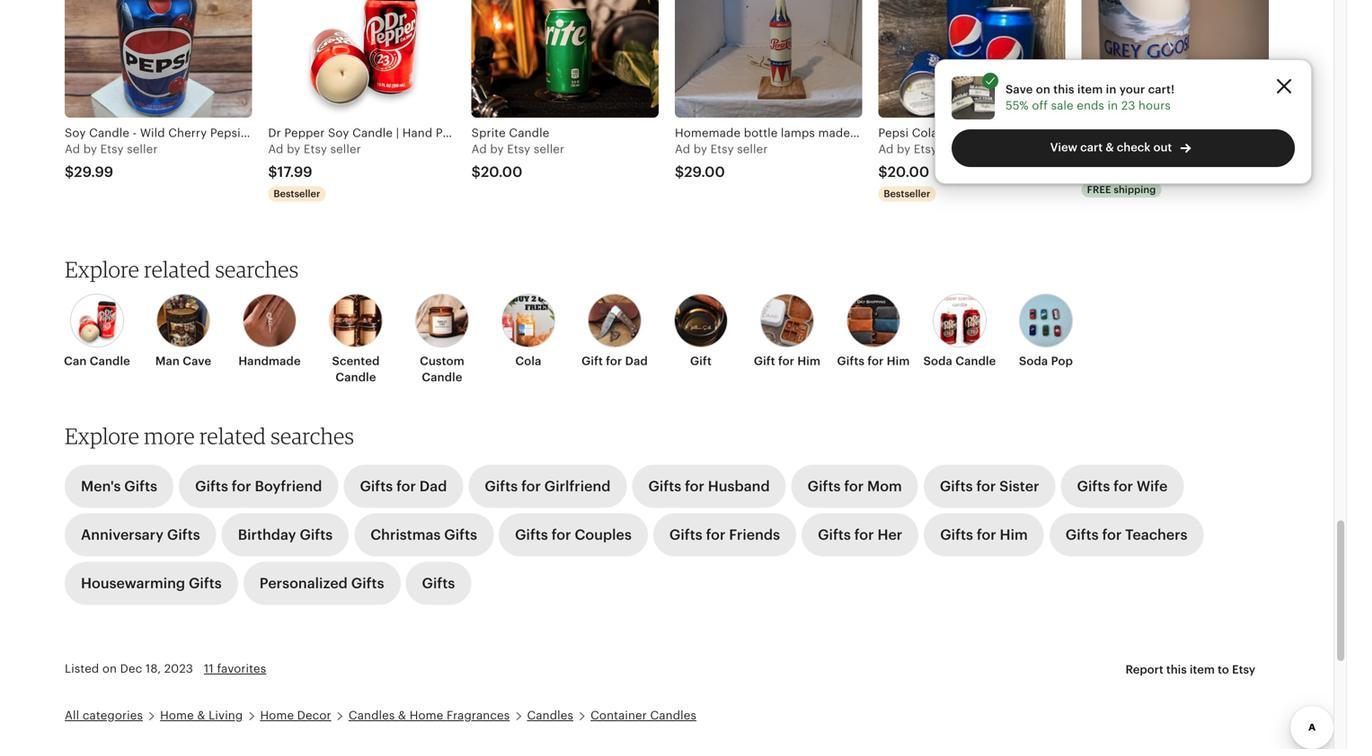 Task type: vqa. For each thing, say whether or not it's contained in the screenshot.
the rightmost SNEAK
no



Task type: describe. For each thing, give the bounding box(es) containing it.
all categories
[[65, 709, 143, 723]]

view cart & check out
[[1050, 141, 1172, 154]]

for for gifts for teachers link
[[1103, 527, 1122, 543]]

& for home & living
[[197, 709, 205, 723]]

living
[[209, 709, 243, 723]]

save on this item in your cart! 55% off sale ends in 23 hours
[[1006, 83, 1175, 112]]

1 horizontal spatial gifts for him
[[940, 527, 1028, 543]]

listed
[[65, 662, 99, 676]]

20.00 inside sprite candle a d b y etsy seller $ 20.00
[[481, 164, 523, 180]]

gifts for boyfriend
[[195, 478, 322, 495]]

a for 17.99
[[268, 143, 276, 156]]

soda pop
[[1019, 355, 1073, 368]]

sale
[[1051, 99, 1074, 112]]

this inside save on this item in your cart! 55% off sale ends in 23 hours
[[1054, 83, 1075, 96]]

gifts for boyfriend link
[[179, 465, 338, 508]]

gifts for wife link
[[1061, 465, 1184, 508]]

gifts up the gifts for her link
[[808, 478, 841, 495]]

to
[[1218, 663, 1230, 677]]

55%
[[1006, 99, 1029, 112]]

seller for 20.00
[[941, 143, 972, 156]]

d inside sprite candle a d b y etsy seller $ 20.00
[[479, 143, 487, 156]]

gifts for teachers
[[1066, 527, 1188, 543]]

christmas gifts link
[[354, 514, 494, 557]]

$ for 29.99
[[65, 164, 74, 180]]

0 vertical spatial gifts for him link
[[836, 294, 912, 370]]

gifts down "explore more related searches"
[[195, 478, 228, 495]]

girlfriend
[[545, 478, 611, 495]]

cart
[[1081, 141, 1103, 154]]

d for 29.99
[[73, 143, 80, 156]]

for for gifts for wife link
[[1114, 478, 1134, 495]]

11 favorites
[[204, 662, 266, 676]]

& for candles & home fragrances
[[398, 709, 406, 723]]

gifts for girlfriend link
[[469, 465, 627, 508]]

candle for soda candle
[[956, 355, 996, 368]]

couples
[[575, 527, 632, 543]]

for for the gifts for her link
[[855, 527, 874, 543]]

gifts for wife
[[1077, 478, 1168, 495]]

this inside button
[[1167, 663, 1187, 677]]

soda candle
[[924, 355, 996, 368]]

11
[[204, 662, 214, 676]]

anniversary gifts link
[[65, 514, 216, 557]]

$ inside sprite candle a d b y etsy seller $ 20.00
[[472, 164, 481, 180]]

etsy for 29.00
[[711, 143, 734, 156]]

pepsi cola soy wax candle - handcrafted soda can - unique candle gift - premium pepsi cola scent image
[[879, 0, 1066, 118]]

gifts for dad link
[[344, 465, 463, 508]]

anniversary
[[81, 527, 164, 543]]

gifts right the men's
[[124, 478, 157, 495]]

can candle
[[64, 355, 130, 368]]

hours
[[1139, 99, 1171, 112]]

custom candle link
[[405, 294, 480, 386]]

home for home & living
[[160, 709, 194, 723]]

home decor
[[260, 709, 331, 723]]

gifts down christmas
[[351, 576, 384, 592]]

custom candle
[[420, 355, 465, 384]]

can candle link
[[59, 294, 135, 370]]

for for gifts for boyfriend link
[[232, 478, 251, 495]]

personalized gifts
[[260, 576, 384, 592]]

gift for him
[[754, 355, 821, 368]]

a d b y etsy seller $ 29.00
[[675, 143, 768, 180]]

b for 20.00
[[897, 143, 905, 156]]

seller for 17.99
[[330, 143, 361, 156]]

for for gifts for couples link
[[552, 527, 571, 543]]

candles for candles link
[[527, 709, 574, 723]]

sister
[[1000, 478, 1040, 495]]

gifts for couples link
[[499, 514, 648, 557]]

man cave
[[155, 355, 211, 368]]

1 vertical spatial searches
[[271, 423, 354, 449]]

item inside save on this item in your cart! 55% off sale ends in 23 hours
[[1078, 83, 1103, 96]]

candles & home fragrances link
[[349, 709, 510, 723]]

anniversary gifts
[[81, 527, 200, 543]]

23
[[1122, 99, 1136, 112]]

17.99
[[277, 164, 312, 180]]

candle for sprite candle a d b y etsy seller $ 20.00
[[509, 126, 550, 140]]

a for 31.99
[[1082, 143, 1090, 156]]

2023
[[164, 662, 193, 676]]

for for gifts for girlfriend 'link'
[[521, 478, 541, 495]]

a for 29.00
[[675, 143, 683, 156]]

a for 29.99
[[65, 143, 73, 156]]

housewarming gifts
[[81, 576, 222, 592]]

gifts up personalized gifts link
[[300, 527, 333, 543]]

men's gifts link
[[65, 465, 174, 508]]

b inside sprite candle a d b y etsy seller $ 20.00
[[490, 143, 498, 156]]

2 horizontal spatial him
[[1000, 527, 1028, 543]]

on for save
[[1036, 83, 1051, 96]]

for for gifts for mom link
[[844, 478, 864, 495]]

explore more related searches
[[65, 423, 354, 449]]

1 vertical spatial related
[[200, 423, 266, 449]]

handmade link
[[232, 294, 307, 370]]

gift link
[[663, 294, 739, 370]]

a d b y etsy seller $ 20.00 bestseller
[[879, 143, 972, 199]]

report this item to etsy button
[[1112, 654, 1269, 686]]

sprite candle image
[[472, 0, 659, 118]]

gifts left husband
[[649, 478, 682, 495]]

sprite candle a d b y etsy seller $ 20.00
[[472, 126, 565, 180]]

11 favorites link
[[204, 662, 266, 676]]

pop
[[1051, 355, 1073, 368]]

gifts for dad
[[360, 478, 447, 495]]

d for 31.99
[[1090, 143, 1097, 156]]

seller for 29.99
[[127, 143, 158, 156]]

gifts for couples
[[515, 527, 632, 543]]

& inside the view cart & check out link
[[1106, 141, 1114, 154]]

gifts for friends link
[[653, 514, 797, 557]]

fragrances
[[447, 709, 510, 723]]

out
[[1154, 141, 1172, 154]]

seller inside sprite candle a d b y etsy seller $ 20.00
[[534, 143, 565, 156]]

homemade bottle lamps made from aluminum pepsi bottles different color then was here.made with cedar base image
[[675, 0, 862, 118]]

soda candle link
[[922, 294, 998, 370]]

d for 17.99
[[276, 143, 284, 156]]

gift for gift
[[690, 355, 712, 368]]

b for 29.00
[[694, 143, 701, 156]]

christmas
[[371, 527, 441, 543]]

teachers
[[1126, 527, 1188, 543]]

scented
[[332, 355, 380, 368]]

boyfriend
[[255, 478, 322, 495]]

candles & home fragrances
[[349, 709, 510, 723]]

candle for can candle
[[90, 355, 130, 368]]

etsy for 29.99
[[100, 143, 124, 156]]

friends
[[729, 527, 780, 543]]

etsy for 20.00
[[914, 143, 938, 156]]

gifts left sister
[[940, 478, 973, 495]]

soda for soda pop
[[1019, 355, 1048, 368]]

gifts up housewarming gifts on the left of page
[[167, 527, 200, 543]]

a d b y etsy seller $ 31.99 free shipping
[[1082, 143, 1175, 195]]

explore for explore more related searches
[[65, 423, 139, 449]]

gifts for him inside explore related searches region
[[837, 355, 910, 368]]

cola link
[[491, 294, 566, 370]]

related inside region
[[144, 256, 211, 283]]

container candles
[[591, 709, 697, 723]]

handmade
[[238, 355, 301, 368]]

seller for 29.00
[[737, 143, 768, 156]]

birthday
[[238, 527, 296, 543]]

gift for dad
[[582, 355, 648, 368]]

b for 17.99
[[287, 143, 294, 156]]



Task type: locate. For each thing, give the bounding box(es) containing it.
searches inside region
[[215, 256, 299, 283]]

home down the 2023
[[160, 709, 194, 723]]

3 a from the left
[[472, 143, 480, 156]]

on up off
[[1036, 83, 1051, 96]]

dr pepper soy candle | hand poured soda can candle | 12 oz soda-themed can candle image
[[268, 0, 455, 118]]

gifts link
[[406, 562, 471, 605]]

housewarming
[[81, 576, 185, 592]]

2 20.00 from the left
[[888, 164, 930, 180]]

explore inside region
[[65, 256, 139, 283]]

bestseller inside a d b y etsy seller $ 17.99 bestseller
[[274, 188, 320, 199]]

5 seller from the left
[[941, 143, 972, 156]]

gifts for sister
[[940, 478, 1040, 495]]

etsy inside the a d b y etsy seller $ 29.00
[[711, 143, 734, 156]]

1 horizontal spatial him
[[887, 355, 910, 368]]

cave
[[183, 355, 211, 368]]

0 horizontal spatial soda
[[924, 355, 953, 368]]

d inside a d b y etsy seller $ 17.99 bestseller
[[276, 143, 284, 156]]

gift right gift for dad at left top
[[690, 355, 712, 368]]

personalized gifts link
[[243, 562, 401, 605]]

more
[[144, 423, 195, 449]]

0 horizontal spatial bestseller
[[274, 188, 320, 199]]

seller inside a d b y etsy seller $ 17.99 bestseller
[[330, 143, 361, 156]]

3 d from the left
[[479, 143, 487, 156]]

etsy
[[100, 143, 124, 156], [304, 143, 327, 156], [507, 143, 531, 156], [711, 143, 734, 156], [914, 143, 938, 156], [1118, 143, 1141, 156], [1232, 663, 1256, 677]]

candles left container
[[527, 709, 574, 723]]

y for 20.00
[[904, 143, 911, 156]]

1 20.00 from the left
[[481, 164, 523, 180]]

bestseller for 20.00
[[884, 188, 931, 199]]

6 d from the left
[[1090, 143, 1097, 156]]

sprite
[[472, 126, 506, 140]]

a for 20.00
[[879, 143, 887, 156]]

4 seller from the left
[[737, 143, 768, 156]]

0 vertical spatial searches
[[215, 256, 299, 283]]

2 y from the left
[[294, 143, 301, 156]]

& left fragrances on the left
[[398, 709, 406, 723]]

29.99
[[74, 164, 113, 180]]

2 a from the left
[[268, 143, 276, 156]]

gift for gift for dad
[[582, 355, 603, 368]]

gifts for him link
[[836, 294, 912, 370], [924, 514, 1044, 557]]

y for 17.99
[[294, 143, 301, 156]]

for for the gifts for husband link
[[685, 478, 705, 495]]

4 a from the left
[[675, 143, 683, 156]]

home for home decor
[[260, 709, 294, 723]]

gifts down gifts for sister link
[[940, 527, 974, 543]]

for for gifts for sister link
[[977, 478, 996, 495]]

$ for 29.00
[[675, 164, 684, 180]]

y for 29.99
[[91, 143, 97, 156]]

1 horizontal spatial item
[[1190, 663, 1215, 677]]

1 horizontal spatial gifts for him link
[[924, 514, 1044, 557]]

man
[[155, 355, 180, 368]]

0 vertical spatial in
[[1106, 83, 1117, 96]]

gifts
[[837, 355, 865, 368], [124, 478, 157, 495], [195, 478, 228, 495], [360, 478, 393, 495], [485, 478, 518, 495], [649, 478, 682, 495], [808, 478, 841, 495], [940, 478, 973, 495], [1077, 478, 1110, 495], [167, 527, 200, 543], [300, 527, 333, 543], [444, 527, 477, 543], [515, 527, 548, 543], [670, 527, 703, 543], [818, 527, 851, 543], [940, 527, 974, 543], [1066, 527, 1099, 543], [189, 576, 222, 592], [351, 576, 384, 592], [422, 576, 455, 592]]

all categories link
[[65, 709, 143, 723]]

1 vertical spatial on
[[102, 662, 117, 676]]

$ inside a d b y etsy seller $ 20.00 bestseller
[[879, 164, 888, 180]]

4 y from the left
[[701, 143, 707, 156]]

related up man cave link
[[144, 256, 211, 283]]

etsy inside the a d b y etsy seller $ 29.99
[[100, 143, 124, 156]]

0 horizontal spatial home
[[160, 709, 194, 723]]

candles right the decor
[[349, 709, 395, 723]]

a inside the a d b y etsy seller $ 29.00
[[675, 143, 683, 156]]

5 d from the left
[[886, 143, 894, 156]]

report this item to etsy
[[1126, 663, 1256, 677]]

dad for gifts for dad
[[420, 478, 447, 495]]

b inside a d b y etsy seller $ 20.00 bestseller
[[897, 143, 905, 156]]

candle down scented at the left
[[336, 371, 376, 384]]

3 seller from the left
[[534, 143, 565, 156]]

candle
[[509, 126, 550, 140], [90, 355, 130, 368], [956, 355, 996, 368], [336, 371, 376, 384], [422, 371, 463, 384]]

candle inside sprite candle a d b y etsy seller $ 20.00
[[509, 126, 550, 140]]

gifts for him down gifts for sister link
[[940, 527, 1028, 543]]

candle right sprite
[[509, 126, 550, 140]]

1 horizontal spatial gift
[[690, 355, 712, 368]]

0 vertical spatial dad
[[625, 355, 648, 368]]

d
[[73, 143, 80, 156], [276, 143, 284, 156], [479, 143, 487, 156], [683, 143, 691, 156], [886, 143, 894, 156], [1090, 143, 1097, 156]]

0 vertical spatial this
[[1054, 83, 1075, 96]]

y inside a d b y etsy seller $ 20.00 bestseller
[[904, 143, 911, 156]]

soy candle - wild cherry pepsi can soy candle with black cherry scent - hand poured soda pop can candle image
[[65, 0, 252, 118]]

0 horizontal spatial 20.00
[[481, 164, 523, 180]]

scented candle link
[[318, 294, 394, 386]]

1 horizontal spatial dad
[[625, 355, 648, 368]]

bestseller inside a d b y etsy seller $ 20.00 bestseller
[[884, 188, 931, 199]]

candle for scented candle
[[336, 371, 376, 384]]

2 explore from the top
[[65, 423, 139, 449]]

0 horizontal spatial item
[[1078, 83, 1103, 96]]

3 y from the left
[[498, 143, 504, 156]]

d inside a d b y etsy seller $ 20.00 bestseller
[[886, 143, 894, 156]]

3 gift from the left
[[754, 355, 776, 368]]

y inside the a d b y etsy seller $ 29.99
[[91, 143, 97, 156]]

1 home from the left
[[160, 709, 194, 723]]

on left dec
[[102, 662, 117, 676]]

in left your
[[1106, 83, 1117, 96]]

2 horizontal spatial home
[[410, 709, 444, 723]]

a inside the a d b y etsy seller $ 29.99
[[65, 143, 73, 156]]

searches up handmade link
[[215, 256, 299, 283]]

6 $ from the left
[[1082, 164, 1091, 180]]

birthday gifts link
[[222, 514, 349, 557]]

1 vertical spatial in
[[1108, 99, 1118, 112]]

item up ends
[[1078, 83, 1103, 96]]

dad for gift for dad
[[625, 355, 648, 368]]

5 b from the left
[[897, 143, 905, 156]]

0 vertical spatial on
[[1036, 83, 1051, 96]]

husband
[[708, 478, 770, 495]]

& right cart in the right top of the page
[[1106, 141, 1114, 154]]

this right report in the right bottom of the page
[[1167, 663, 1187, 677]]

gift for dad link
[[577, 294, 653, 370]]

$ inside a d b y etsy seller $ 17.99 bestseller
[[268, 164, 277, 180]]

y for 31.99
[[1108, 143, 1114, 156]]

1 vertical spatial explore
[[65, 423, 139, 449]]

candles for candles & home fragrances
[[349, 709, 395, 723]]

related
[[144, 256, 211, 283], [200, 423, 266, 449]]

gifts down the gifts for husband link
[[670, 527, 703, 543]]

gifts down christmas gifts
[[422, 576, 455, 592]]

for
[[606, 355, 622, 368], [778, 355, 795, 368], [868, 355, 884, 368], [232, 478, 251, 495], [397, 478, 416, 495], [521, 478, 541, 495], [685, 478, 705, 495], [844, 478, 864, 495], [977, 478, 996, 495], [1114, 478, 1134, 495], [552, 527, 571, 543], [706, 527, 726, 543], [855, 527, 874, 543], [977, 527, 997, 543], [1103, 527, 1122, 543]]

0 horizontal spatial gift
[[582, 355, 603, 368]]

personalized
[[260, 576, 348, 592]]

18,
[[146, 662, 161, 676]]

gift
[[582, 355, 603, 368], [690, 355, 712, 368], [754, 355, 776, 368]]

gifts for her
[[818, 527, 903, 543]]

item inside button
[[1190, 663, 1215, 677]]

gifts for sister link
[[924, 465, 1056, 508]]

etsy inside a d b y etsy seller $ 17.99 bestseller
[[304, 143, 327, 156]]

2 soda from the left
[[1019, 355, 1048, 368]]

$ inside the a d b y etsy seller $ 29.99
[[65, 164, 74, 180]]

0 vertical spatial related
[[144, 256, 211, 283]]

b for 29.99
[[83, 143, 91, 156]]

1 horizontal spatial &
[[398, 709, 406, 723]]

b for 31.99
[[1101, 143, 1108, 156]]

men's
[[81, 478, 121, 495]]

gifts for friends
[[670, 527, 780, 543]]

1 vertical spatial dad
[[420, 478, 447, 495]]

gifts for him link down gifts for sister link
[[924, 514, 1044, 557]]

gifts for him link left soda candle link
[[836, 294, 912, 370]]

d for 20.00
[[886, 143, 894, 156]]

dad left gift link in the top of the page
[[625, 355, 648, 368]]

off
[[1032, 99, 1048, 112]]

christmas gifts
[[371, 527, 477, 543]]

1 horizontal spatial this
[[1167, 663, 1187, 677]]

dad up christmas gifts
[[420, 478, 447, 495]]

etsy inside a d b y etsy seller $ 31.99 free shipping
[[1118, 143, 1141, 156]]

shipping
[[1114, 184, 1156, 195]]

on for listed
[[102, 662, 117, 676]]

save
[[1006, 83, 1033, 96]]

2 horizontal spatial candles
[[650, 709, 697, 723]]

y for 29.00
[[701, 143, 707, 156]]

him for gift for him link on the right
[[798, 355, 821, 368]]

0 horizontal spatial on
[[102, 662, 117, 676]]

20.00 inside a d b y etsy seller $ 20.00 bestseller
[[888, 164, 930, 180]]

in
[[1106, 83, 1117, 96], [1108, 99, 1118, 112]]

gift for gift for him
[[754, 355, 776, 368]]

y inside sprite candle a d b y etsy seller $ 20.00
[[498, 143, 504, 156]]

explore up the men's
[[65, 423, 139, 449]]

$ inside the a d b y etsy seller $ 29.00
[[675, 164, 684, 180]]

1 vertical spatial item
[[1190, 663, 1215, 677]]

seller
[[127, 143, 158, 156], [330, 143, 361, 156], [534, 143, 565, 156], [737, 143, 768, 156], [941, 143, 972, 156], [1144, 143, 1175, 156]]

gifts down "gifts for mom"
[[818, 527, 851, 543]]

him
[[798, 355, 821, 368], [887, 355, 910, 368], [1000, 527, 1028, 543]]

b inside the a d b y etsy seller $ 29.99
[[83, 143, 91, 156]]

a inside a d b y etsy seller $ 20.00 bestseller
[[879, 143, 887, 156]]

29.00
[[684, 164, 725, 180]]

6 y from the left
[[1108, 143, 1114, 156]]

etsy for 17.99
[[304, 143, 327, 156]]

0 horizontal spatial gifts for him link
[[836, 294, 912, 370]]

a inside a d b y etsy seller $ 31.99 free shipping
[[1082, 143, 1090, 156]]

a inside sprite candle a d b y etsy seller $ 20.00
[[472, 143, 480, 156]]

explore related searches
[[65, 256, 299, 283]]

gifts right housewarming
[[189, 576, 222, 592]]

gifts inside 'link'
[[485, 478, 518, 495]]

3 home from the left
[[410, 709, 444, 723]]

d for 29.00
[[683, 143, 691, 156]]

0 horizontal spatial gifts for him
[[837, 355, 910, 368]]

men's gifts
[[81, 478, 157, 495]]

this up sale
[[1054, 83, 1075, 96]]

1 a from the left
[[65, 143, 73, 156]]

gifts for girlfriend
[[485, 478, 611, 495]]

1 bestseller from the left
[[274, 188, 320, 199]]

bestseller
[[274, 188, 320, 199], [884, 188, 931, 199]]

categories
[[83, 709, 143, 723]]

candle right the can
[[90, 355, 130, 368]]

0 horizontal spatial dad
[[420, 478, 447, 495]]

candles right container
[[650, 709, 697, 723]]

custom
[[420, 355, 465, 368]]

your
[[1120, 83, 1146, 96]]

6 b from the left
[[1101, 143, 1108, 156]]

2 horizontal spatial gift
[[754, 355, 776, 368]]

all
[[65, 709, 79, 723]]

b inside the a d b y etsy seller $ 29.00
[[694, 143, 701, 156]]

0 vertical spatial explore
[[65, 256, 139, 283]]

home left the decor
[[260, 709, 294, 723]]

y inside a d b y etsy seller $ 17.99 bestseller
[[294, 143, 301, 156]]

seller for 31.99
[[1144, 143, 1175, 156]]

& left the living
[[197, 709, 205, 723]]

report
[[1126, 663, 1164, 677]]

2 horizontal spatial &
[[1106, 141, 1114, 154]]

soda pop link
[[1009, 294, 1084, 370]]

6 seller from the left
[[1144, 143, 1175, 156]]

a inside a d b y etsy seller $ 17.99 bestseller
[[268, 143, 276, 156]]

searches up boyfriend
[[271, 423, 354, 449]]

$ for 17.99
[[268, 164, 277, 180]]

candle left soda pop
[[956, 355, 996, 368]]

0 vertical spatial gifts for him
[[837, 355, 910, 368]]

1 vertical spatial gifts for him
[[940, 527, 1028, 543]]

home left fragrances on the left
[[410, 709, 444, 723]]

gifts down 'gifts for girlfriend'
[[515, 527, 548, 543]]

1 b from the left
[[83, 143, 91, 156]]

4 $ from the left
[[675, 164, 684, 180]]

her
[[878, 527, 903, 543]]

for for gifts for friends link
[[706, 527, 726, 543]]

1 explore from the top
[[65, 256, 139, 283]]

1 horizontal spatial 20.00
[[888, 164, 930, 180]]

0 horizontal spatial this
[[1054, 83, 1075, 96]]

5 y from the left
[[904, 143, 911, 156]]

for inside 'link'
[[521, 478, 541, 495]]

gifts for him
[[837, 355, 910, 368], [940, 527, 1028, 543]]

housewarming gifts link
[[65, 562, 238, 605]]

listed on dec 18, 2023
[[65, 662, 193, 676]]

dec
[[120, 662, 142, 676]]

0 horizontal spatial &
[[197, 709, 205, 723]]

3 $ from the left
[[472, 164, 481, 180]]

check
[[1117, 141, 1151, 154]]

1 horizontal spatial soda
[[1019, 355, 1048, 368]]

1 vertical spatial this
[[1167, 663, 1187, 677]]

2 d from the left
[[276, 143, 284, 156]]

dad inside explore related searches region
[[625, 355, 648, 368]]

gifts inside explore related searches region
[[837, 355, 865, 368]]

1 $ from the left
[[65, 164, 74, 180]]

1 gift from the left
[[582, 355, 603, 368]]

b inside a d b y etsy seller $ 17.99 bestseller
[[287, 143, 294, 156]]

$ for 31.99
[[1082, 164, 1091, 180]]

candle down 'custom'
[[422, 371, 463, 384]]

etsy for 31.99
[[1118, 143, 1141, 156]]

gifts up "gifts" link
[[444, 527, 477, 543]]

2 $ from the left
[[268, 164, 277, 180]]

1 d from the left
[[73, 143, 80, 156]]

1 horizontal spatial candles
[[527, 709, 574, 723]]

d inside the a d b y etsy seller $ 29.00
[[683, 143, 691, 156]]

1 y from the left
[[91, 143, 97, 156]]

container
[[591, 709, 647, 723]]

etsy inside button
[[1232, 663, 1256, 677]]

gift right cola
[[582, 355, 603, 368]]

b inside a d b y etsy seller $ 31.99 free shipping
[[1101, 143, 1108, 156]]

$ inside a d b y etsy seller $ 31.99 free shipping
[[1082, 164, 1091, 180]]

related up gifts for boyfriend link
[[200, 423, 266, 449]]

free
[[1087, 184, 1112, 195]]

gift right gift link in the top of the page
[[754, 355, 776, 368]]

seller inside a d b y etsy seller $ 31.99 free shipping
[[1144, 143, 1175, 156]]

1 horizontal spatial on
[[1036, 83, 1051, 96]]

candle inside scented candle
[[336, 371, 376, 384]]

gifts right gift for him
[[837, 355, 865, 368]]

1 soda from the left
[[924, 355, 953, 368]]

gifts up christmas
[[360, 478, 393, 495]]

gifts for him left soda candle
[[837, 355, 910, 368]]

gifts down gifts for wife link
[[1066, 527, 1099, 543]]

y inside a d b y etsy seller $ 31.99 free shipping
[[1108, 143, 1114, 156]]

candle for custom candle
[[422, 371, 463, 384]]

birthday gifts
[[238, 527, 333, 543]]

cart!
[[1148, 83, 1175, 96]]

$ for 20.00
[[879, 164, 888, 180]]

3 candles from the left
[[650, 709, 697, 723]]

in left 23
[[1108, 99, 1118, 112]]

2 seller from the left
[[330, 143, 361, 156]]

3 b from the left
[[490, 143, 498, 156]]

d inside a d b y etsy seller $ 31.99 free shipping
[[1090, 143, 1097, 156]]

5 a from the left
[[879, 143, 887, 156]]

soda for soda candle
[[924, 355, 953, 368]]

1 horizontal spatial bestseller
[[884, 188, 931, 199]]

2 candles from the left
[[527, 709, 574, 723]]

2 b from the left
[[287, 143, 294, 156]]

man cave link
[[146, 294, 221, 370]]

1 seller from the left
[[127, 143, 158, 156]]

2 bestseller from the left
[[884, 188, 931, 199]]

6 a from the left
[[1082, 143, 1090, 156]]

0 horizontal spatial candles
[[349, 709, 395, 723]]

item left to at the bottom of page
[[1190, 663, 1215, 677]]

gifts left wife
[[1077, 478, 1110, 495]]

scented candle
[[332, 355, 380, 384]]

4 d from the left
[[683, 143, 691, 156]]

seller inside a d b y etsy seller $ 20.00 bestseller
[[941, 143, 972, 156]]

d inside the a d b y etsy seller $ 29.99
[[73, 143, 80, 156]]

y inside the a d b y etsy seller $ 29.00
[[701, 143, 707, 156]]

item
[[1078, 83, 1103, 96], [1190, 663, 1215, 677]]

a
[[65, 143, 73, 156], [268, 143, 276, 156], [472, 143, 480, 156], [675, 143, 683, 156], [879, 143, 887, 156], [1082, 143, 1090, 156]]

wife
[[1137, 478, 1168, 495]]

gifts for husband link
[[632, 465, 786, 508]]

for for gifts for dad link
[[397, 478, 416, 495]]

bestseller for 17.99
[[274, 188, 320, 199]]

etsy inside sprite candle a d b y etsy seller $ 20.00
[[507, 143, 531, 156]]

can
[[64, 355, 87, 368]]

gifts for husband
[[649, 478, 770, 495]]

etsy inside a d b y etsy seller $ 20.00 bestseller
[[914, 143, 938, 156]]

explore related searches region
[[54, 256, 1280, 418]]

seller inside the a d b y etsy seller $ 29.99
[[127, 143, 158, 156]]

explore for explore related searches
[[65, 256, 139, 283]]

4 b from the left
[[694, 143, 701, 156]]

1 vertical spatial gifts for him link
[[924, 514, 1044, 557]]

explore up the 'can candle' link
[[65, 256, 139, 283]]

1 candles from the left
[[349, 709, 395, 723]]

0 vertical spatial item
[[1078, 83, 1103, 96]]

this
[[1054, 83, 1075, 96], [1167, 663, 1187, 677]]

gifts left "girlfriend"
[[485, 478, 518, 495]]

2 home from the left
[[260, 709, 294, 723]]

on inside save on this item in your cart! 55% off sale ends in 23 hours
[[1036, 83, 1051, 96]]

a d b y etsy seller $ 17.99 bestseller
[[268, 143, 361, 199]]

2 gift from the left
[[690, 355, 712, 368]]

5 $ from the left
[[879, 164, 888, 180]]

candles
[[349, 709, 395, 723], [527, 709, 574, 723], [650, 709, 697, 723]]

seller inside the a d b y etsy seller $ 29.00
[[737, 143, 768, 156]]

candle inside the custom candle
[[422, 371, 463, 384]]

grey goose candle soy candle in repurposed up-cycled luxury vodka liquor bottle candles image
[[1082, 0, 1269, 118]]

0 horizontal spatial him
[[798, 355, 821, 368]]

mom
[[867, 478, 902, 495]]

him for the topmost gifts for him link
[[887, 355, 910, 368]]

1 horizontal spatial home
[[260, 709, 294, 723]]

cola
[[516, 355, 542, 368]]



